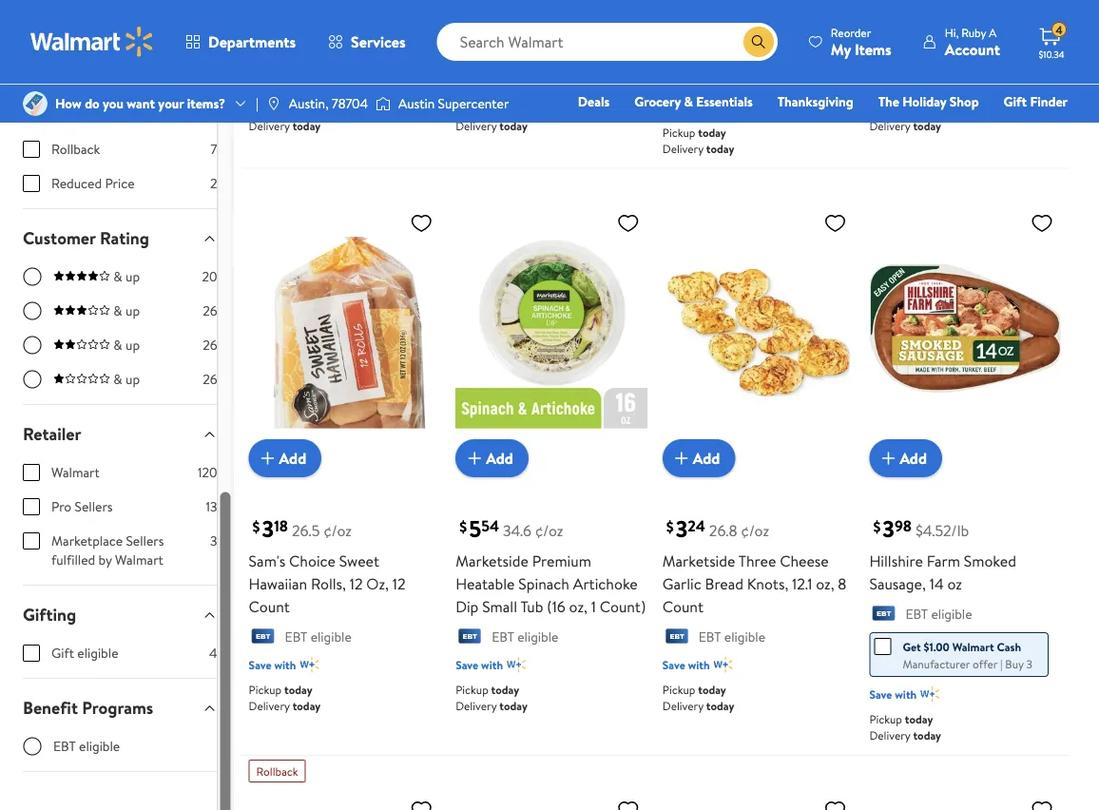 Task type: locate. For each thing, give the bounding box(es) containing it.
1 ¢/oz from the left
[[323, 520, 352, 541]]

2 horizontal spatial ¢/oz
[[741, 520, 769, 541]]

2 vertical spatial 26
[[203, 370, 217, 389]]

¢/oz inside $ 3 24 26.8 ¢/oz marketside three cheese garlic bread knots, 12.1 oz, 8 count
[[741, 520, 769, 541]]

0 horizontal spatial oz,
[[569, 596, 587, 617]]

18
[[274, 515, 288, 536]]

1 vertical spatial shop
[[666, 119, 696, 137]]

EBT eligible radio
[[23, 737, 42, 756]]

artichoke
[[573, 573, 638, 594]]

3 ¢/oz from the left
[[741, 520, 769, 541]]

one debit
[[922, 119, 986, 137]]

save with up supercenter on the top left of the page
[[456, 76, 503, 92]]

1 26 from the top
[[203, 302, 217, 320]]

sellers inside marketplace sellers fulfilled by walmart
[[126, 532, 164, 550]]

3 add from the left
[[693, 447, 720, 468]]

shop right toy
[[666, 119, 696, 137]]

smoked inside hillshire farm lit'l smokies smoked sausage, 28 oz
[[869, 15, 922, 36]]

2 vertical spatial walmart
[[952, 638, 994, 655]]

1 horizontal spatial  image
[[375, 94, 391, 113]]

with up the toy shop link
[[688, 99, 710, 115]]

& down the customer rating dropdown button
[[113, 302, 122, 320]]

0 vertical spatial 14
[[586, 15, 600, 36]]

0 vertical spatial shop
[[950, 92, 979, 111]]

1 hillshire from the top
[[869, 0, 923, 13]]

$ inside $ 3 24 26.8 ¢/oz marketside three cheese garlic bread knots, 12.1 oz, 8 count
[[666, 516, 674, 537]]

add to cart image
[[256, 447, 279, 469]]

1 vertical spatial 4
[[209, 644, 217, 663]]

add to cart image
[[463, 447, 486, 469], [670, 447, 693, 469], [877, 447, 900, 469]]

0 vertical spatial smoked
[[869, 15, 922, 36]]

sausage, down the lit'l
[[925, 15, 982, 36]]

farm up hi,
[[927, 0, 960, 13]]

4 add button from the left
[[869, 439, 942, 477]]

oz inside "red lobster cheddar bay frozen biscuits, ready to bake, 15.66 oz box"
[[738, 38, 752, 59]]

save with for walmart plus icon underneath "manufacturer"
[[869, 686, 917, 702]]

3 for $ 3 24 26.8 ¢/oz marketside three cheese garlic bread knots, 12.1 oz, 8 count
[[676, 512, 688, 544]]

oz inside freshness guaranteed sliced plain french bread, 14 oz
[[604, 15, 618, 36]]

2 add button from the left
[[456, 439, 528, 477]]

& for 2 out of 5 stars and up, 26 items option
[[113, 336, 122, 355]]

rollback up president brie soft-ripened cheese, 8 oz (refrigerated) image
[[256, 763, 298, 779]]

3 up from the top
[[126, 336, 140, 355]]

¢/oz up three
[[741, 520, 769, 541]]

1 horizontal spatial gift
[[1004, 92, 1027, 111]]

2 marketside from the left
[[662, 550, 735, 571]]

sellers for pro sellers
[[75, 498, 113, 516]]

walmart+
[[1011, 119, 1068, 137]]

save with down 'garlic'
[[662, 657, 710, 673]]

3 for $ 3 18 26.5 ¢/oz sam's choice sweet hawaiian rolls, 12 oz, 12 count
[[262, 512, 274, 544]]

2 count from the left
[[662, 596, 703, 617]]

add up 54
[[486, 447, 513, 468]]

0 vertical spatial sellers
[[75, 498, 113, 516]]

walmart plus image down tub at the bottom left of page
[[507, 655, 526, 674]]

1 farm from the top
[[927, 0, 960, 13]]

¢/oz inside $ 5 54 34.6 ¢/oz marketside premium heatable spinach artichoke dip small tub (16 oz, 1 count)
[[535, 520, 563, 541]]

14
[[586, 15, 600, 36], [930, 573, 944, 594]]

ebt eligible up $1.00 in the right of the page
[[905, 604, 972, 623]]

save with for walmart plus icon above home
[[662, 99, 710, 115]]

gift inside gift finder electronics
[[1004, 92, 1027, 111]]

eligible down the rolls,
[[311, 627, 352, 646]]

oz down '$4.52/lb'
[[947, 573, 962, 594]]

save with for walmart plus icon above "austin," at left
[[249, 76, 296, 92]]

save with up "austin," at left
[[249, 76, 296, 92]]

$ left 5
[[459, 516, 467, 537]]

sam's choice sweet hawaiian rolls, 12 oz, 12 count image
[[249, 203, 440, 462]]

3 left 26.8
[[676, 512, 688, 544]]

1 add from the left
[[279, 447, 306, 468]]

one
[[922, 119, 950, 137]]

rating
[[100, 227, 149, 251]]

up for "4 out of 5 stars and up, 20 items" option
[[126, 268, 140, 286]]

walmart plus image
[[920, 74, 939, 93], [714, 655, 733, 674]]

ebt image up get $1.00 walmart cash option on the bottom of the page
[[869, 606, 898, 625]]

rollback
[[51, 140, 100, 159], [256, 763, 298, 779]]

oz right 28
[[1006, 15, 1021, 36]]

walmart plus image up one
[[920, 74, 939, 93]]

add up 98
[[900, 447, 927, 468]]

12 right oz,
[[392, 573, 405, 594]]

 image left how
[[23, 91, 48, 116]]

15.66
[[701, 38, 734, 59]]

2 farm from the top
[[927, 550, 960, 571]]

count inside '$ 3 18 26.5 ¢/oz sam's choice sweet hawaiian rolls, 12 oz, 12 count'
[[249, 596, 290, 617]]

1 horizontal spatial sellers
[[126, 532, 164, 550]]

save with up the toy shop link
[[662, 99, 710, 115]]

$10.34
[[1039, 48, 1064, 60]]

& for 1 out of 5 stars and up, 26 items option
[[113, 370, 122, 389]]

special offers
[[23, 99, 129, 123]]

add to favorites list, marketside three cheese garlic bread knots, 12.1 oz, 8 count image
[[824, 210, 846, 234]]

walmart up pro sellers
[[51, 463, 100, 482]]

$ left 18
[[253, 516, 260, 537]]

marketplace sellers fulfilled by walmart
[[51, 532, 164, 569]]

1 horizontal spatial 12
[[392, 573, 405, 594]]

items
[[855, 39, 892, 59]]

1 vertical spatial farm
[[927, 550, 960, 571]]

1 horizontal spatial shop
[[950, 92, 979, 111]]

get
[[903, 638, 921, 655]]

clear search field text image
[[720, 34, 736, 50]]

0 vertical spatial oz,
[[816, 573, 834, 594]]

1 vertical spatial hillshire
[[869, 550, 923, 571]]

0 horizontal spatial shop
[[666, 119, 696, 137]]

0 horizontal spatial smoked
[[869, 15, 922, 36]]

how
[[55, 94, 82, 113]]

3 26 from the top
[[203, 370, 217, 389]]

¢/oz for $ 5 54 34.6 ¢/oz marketside premium heatable spinach artichoke dip small tub (16 oz, 1 count)
[[535, 520, 563, 541]]

add up 24
[[693, 447, 720, 468]]

add to favorites list, hillshire farm lit'l smokies smoked sausage, 14 oz image
[[1031, 798, 1053, 810]]

gift
[[1004, 92, 1027, 111], [51, 644, 74, 663]]

2 up from the top
[[126, 302, 140, 320]]

0 vertical spatial walmart plus image
[[920, 74, 939, 93]]

ebt image up grocery & essentials link
[[662, 71, 691, 90]]

1 vertical spatial smoked
[[964, 550, 1016, 571]]

programs
[[82, 696, 153, 720]]

cheddar
[[745, 0, 801, 13]]

save with down hawaiian
[[249, 657, 296, 673]]

1 vertical spatial gift
[[51, 644, 74, 663]]

manufacturer
[[903, 656, 970, 672]]

2 & up from the top
[[113, 302, 140, 320]]

1 vertical spatial 26
[[203, 336, 217, 355]]

0 horizontal spatial 12
[[350, 573, 363, 594]]

gift for finder
[[1004, 92, 1027, 111]]

count down hawaiian
[[249, 596, 290, 617]]

None checkbox
[[23, 141, 40, 158], [23, 175, 40, 193], [23, 464, 40, 482], [23, 499, 40, 516], [23, 533, 40, 550], [23, 645, 40, 662], [23, 141, 40, 158], [23, 175, 40, 193], [23, 464, 40, 482], [23, 499, 40, 516], [23, 533, 40, 550], [23, 645, 40, 662]]

fashion link
[[771, 118, 833, 138]]

add button up 98
[[869, 439, 942, 477]]

ebt image
[[456, 48, 484, 67], [662, 71, 691, 90], [869, 606, 898, 625], [249, 628, 277, 648]]

sausage, inside hillshire farm lit'l smokies smoked sausage, 28 oz
[[925, 15, 982, 36]]

ebt right ebt eligible option
[[53, 737, 76, 756]]

2 horizontal spatial add to cart image
[[877, 447, 900, 469]]

add button up 24
[[662, 439, 735, 477]]

pickup today delivery today
[[249, 101, 321, 133], [456, 101, 527, 133], [869, 101, 941, 133], [662, 124, 734, 156], [249, 682, 321, 714], [456, 682, 527, 714], [662, 682, 734, 714], [869, 711, 941, 744]]

26.5
[[292, 520, 320, 541]]

save with for the left walmart plus image
[[662, 657, 710, 673]]

0 horizontal spatial marketside
[[456, 550, 528, 571]]

& down rating
[[113, 268, 122, 286]]

one debit link
[[913, 118, 995, 138]]

president brie soft-ripened cheese, 8 oz (refrigerated) image
[[249, 790, 440, 810]]

eligible down bread,
[[517, 47, 558, 65]]

with up supercenter on the top left of the page
[[481, 76, 503, 92]]

home link
[[712, 118, 764, 138]]

$ left 24
[[666, 516, 674, 537]]

1 horizontal spatial |
[[1000, 656, 1003, 672]]

rolls,
[[311, 573, 346, 594]]

3 inside retailer group
[[210, 532, 217, 550]]

farm inside $ 3 98 $4.52/lb hillshire farm smoked sausage, 14 oz
[[927, 550, 960, 571]]

4 up from the top
[[126, 370, 140, 389]]

& up for 1 out of 5 stars and up, 26 items option
[[113, 370, 140, 389]]

add to cart image for 3
[[670, 447, 693, 469]]

retailer button
[[8, 405, 233, 463]]

add to favorites list, hormel gatherings, honey ham and turkey withcheese and crackers, deli party, 28 oz plastic tray image
[[824, 798, 846, 810]]

1 add to cart image from the left
[[463, 447, 486, 469]]

0 vertical spatial |
[[256, 94, 258, 113]]

1 vertical spatial oz,
[[569, 596, 587, 617]]

2 $ from the left
[[459, 516, 467, 537]]

$ left 98
[[873, 516, 881, 537]]

guaranteed
[[524, 0, 601, 13]]

0 horizontal spatial |
[[256, 94, 258, 113]]

oz
[[604, 15, 618, 36], [1006, 15, 1021, 36], [738, 38, 752, 59], [947, 573, 962, 594]]

¢/oz for $ 3 18 26.5 ¢/oz sam's choice sweet hawaiian rolls, 12 oz, 12 count
[[323, 520, 352, 541]]

2 add to cart image from the left
[[670, 447, 693, 469]]

3 inside '$ 3 18 26.5 ¢/oz sam's choice sweet hawaiian rolls, 12 oz, 12 count'
[[262, 512, 274, 544]]

with up "austin," at left
[[274, 76, 296, 92]]

french
[[491, 15, 536, 36]]

walmart plus image
[[300, 74, 319, 93], [507, 74, 526, 93], [714, 97, 733, 116], [300, 655, 319, 674], [507, 655, 526, 674], [920, 685, 939, 704]]

with for walmart plus icon above home
[[688, 99, 710, 115]]

1 add button from the left
[[249, 439, 322, 477]]

add button up 54
[[456, 439, 528, 477]]

save with down get $1.00 walmart cash option on the bottom of the page
[[869, 686, 917, 702]]

sweet
[[339, 550, 379, 571]]

2 26 from the top
[[203, 336, 217, 355]]

0 horizontal spatial add to cart image
[[463, 447, 486, 469]]

2 12 from the left
[[392, 573, 405, 594]]

0 vertical spatial sausage,
[[925, 15, 982, 36]]

ebt
[[285, 47, 307, 65], [492, 47, 514, 65], [905, 47, 928, 65], [699, 69, 721, 88], [905, 604, 928, 623], [285, 627, 307, 646], [492, 627, 514, 646], [699, 627, 721, 646], [53, 737, 76, 756]]

1 vertical spatial rollback
[[256, 763, 298, 779]]

deals
[[578, 92, 610, 111]]

gifting
[[23, 603, 76, 627]]

$ inside $ 5 54 34.6 ¢/oz marketside premium heatable spinach artichoke dip small tub (16 oz, 1 count)
[[459, 516, 467, 537]]

fashion
[[780, 119, 824, 137]]

1 $ from the left
[[253, 516, 260, 537]]

0 horizontal spatial sellers
[[75, 498, 113, 516]]

5
[[469, 512, 481, 544]]

benefit programs tab
[[8, 679, 233, 737]]

up for 2 out of 5 stars and up, 26 items option
[[126, 336, 140, 355]]

sausage, right 8
[[869, 573, 926, 594]]

3 & up from the top
[[113, 336, 140, 355]]

premium
[[532, 550, 591, 571]]

 image
[[266, 96, 281, 111]]

gift down gifting
[[51, 644, 74, 663]]

marketside for 3
[[662, 550, 735, 571]]

1 vertical spatial walmart
[[115, 551, 163, 569]]

up
[[126, 268, 140, 286], [126, 302, 140, 320], [126, 336, 140, 355], [126, 370, 140, 389]]

spinach
[[518, 573, 569, 594]]

1 horizontal spatial walmart
[[115, 551, 163, 569]]

box
[[756, 38, 781, 59]]

registry
[[849, 119, 897, 137]]

with for walmart plus icon above "austin," at left
[[274, 76, 296, 92]]

gift eligible
[[51, 644, 118, 663]]

$ for $ 3 24 26.8 ¢/oz marketside three cheese garlic bread knots, 12.1 oz, 8 count
[[666, 516, 674, 537]]

3 left '$4.52/lb'
[[883, 512, 895, 544]]

¢/oz for $ 3 24 26.8 ¢/oz marketside three cheese garlic bread knots, 12.1 oz, 8 count
[[741, 520, 769, 541]]

ebt image
[[249, 48, 277, 67], [869, 48, 898, 67], [456, 628, 484, 648], [662, 628, 691, 648]]

oz,
[[816, 573, 834, 594], [569, 596, 587, 617]]

save up supercenter on the top left of the page
[[456, 76, 478, 92]]

24
[[688, 515, 705, 536]]

add button for hillshire farm smoked sausage, 14 oz image
[[869, 439, 942, 477]]

add to favorites list, president brie soft-ripened cheese, 8 oz (refrigerated) image
[[410, 798, 433, 810]]

oz inside hillshire farm lit'l smokies smoked sausage, 28 oz
[[1006, 15, 1021, 36]]

save with up the
[[869, 76, 917, 92]]

get $1.00 walmart cash walmart plus, element
[[874, 637, 1021, 656]]

tub
[[520, 596, 543, 617]]

ebt down french
[[492, 47, 514, 65]]

with down "manufacturer"
[[895, 686, 917, 702]]

walmart plus image down "manufacturer"
[[920, 685, 939, 704]]

3 add to cart image from the left
[[877, 447, 900, 469]]

marketside up heatable
[[456, 550, 528, 571]]

2
[[210, 174, 217, 193]]

0 horizontal spatial 14
[[586, 15, 600, 36]]

0 horizontal spatial rollback
[[51, 140, 100, 159]]

marketside inside $ 3 24 26.8 ¢/oz marketside three cheese garlic bread knots, 12.1 oz, 8 count
[[662, 550, 735, 571]]

14 right bread,
[[586, 15, 600, 36]]

¢/oz inside '$ 3 18 26.5 ¢/oz sam's choice sweet hawaiian rolls, 12 oz, 12 count'
[[323, 520, 352, 541]]

1 vertical spatial walmart plus image
[[714, 655, 733, 674]]

& right grocery on the top right
[[684, 92, 693, 111]]

red lobster cheddar bay frozen biscuits, ready to bake, 15.66 oz box
[[662, 0, 829, 59]]

3 inside $ 3 98 $4.52/lb hillshire farm smoked sausage, 14 oz
[[883, 512, 895, 544]]

marketside inside $ 5 54 34.6 ¢/oz marketside premium heatable spinach artichoke dip small tub (16 oz, 1 count)
[[456, 550, 528, 571]]

14 inside freshness guaranteed sliced plain french bread, 14 oz
[[586, 15, 600, 36]]

electronics link
[[546, 118, 628, 138]]

0 horizontal spatial walmart plus image
[[714, 655, 733, 674]]

$ inside $ 3 98 $4.52/lb hillshire farm smoked sausage, 14 oz
[[873, 516, 881, 537]]

1 horizontal spatial ¢/oz
[[535, 520, 563, 541]]

customer rating button
[[8, 210, 233, 268]]

2 ¢/oz from the left
[[535, 520, 563, 541]]

do
[[85, 94, 100, 113]]

1 vertical spatial sellers
[[126, 532, 164, 550]]

to
[[811, 15, 826, 36]]

0 vertical spatial 4
[[1055, 22, 1063, 38]]

supercenter
[[438, 94, 509, 113]]

with for walmart plus icon under the rolls,
[[274, 657, 296, 673]]

0 vertical spatial rollback
[[51, 140, 100, 159]]

4 add from the left
[[900, 447, 927, 468]]

$ inside '$ 3 18 26.5 ¢/oz sam's choice sweet hawaiian rolls, 12 oz, 12 count'
[[253, 516, 260, 537]]

 image
[[23, 91, 48, 116], [375, 94, 391, 113]]

0 horizontal spatial 4
[[209, 644, 217, 663]]

garlic
[[662, 573, 701, 594]]

3 inside $ 3 24 26.8 ¢/oz marketside three cheese garlic bread knots, 12.1 oz, 8 count
[[676, 512, 688, 544]]

0 horizontal spatial count
[[249, 596, 290, 617]]

2 horizontal spatial walmart
[[952, 638, 994, 655]]

gift finder link
[[995, 91, 1076, 112]]

with down 'garlic'
[[688, 657, 710, 673]]

1 12 from the left
[[350, 573, 363, 594]]

hillshire up items
[[869, 0, 923, 13]]

smoked down '$4.52/lb'
[[964, 550, 1016, 571]]

12
[[350, 573, 363, 594], [392, 573, 405, 594]]

& right 2 out of 5 stars and up, 26 items option
[[113, 336, 122, 355]]

 image right 78704
[[375, 94, 391, 113]]

8
[[838, 573, 846, 594]]

with up the
[[895, 76, 917, 92]]

walmart up manufacturer offer |  buy 3
[[952, 638, 994, 655]]

oz, left 1 at the bottom right of the page
[[569, 596, 587, 617]]

1 count from the left
[[249, 596, 290, 617]]

add to cart image up 24
[[670, 447, 693, 469]]

ebt eligible up "austin," at left
[[285, 47, 352, 65]]

count down 'garlic'
[[662, 596, 703, 617]]

shop up debit
[[950, 92, 979, 111]]

1 & up from the top
[[113, 268, 140, 286]]

| left buy
[[1000, 656, 1003, 672]]

0 horizontal spatial  image
[[23, 91, 48, 116]]

1 out of 5 stars and up, 26 items radio
[[23, 370, 42, 389]]

reduced
[[51, 174, 102, 193]]

oz, left 8
[[816, 573, 834, 594]]

1 horizontal spatial 4
[[1055, 22, 1063, 38]]

4 & up from the top
[[113, 370, 140, 389]]

reorder
[[831, 24, 871, 40]]

0 horizontal spatial gift
[[51, 644, 74, 663]]

1 vertical spatial sausage,
[[869, 573, 926, 594]]

1 up from the top
[[126, 268, 140, 286]]

1 marketside from the left
[[456, 550, 528, 571]]

farm down '$4.52/lb'
[[927, 550, 960, 571]]

home
[[720, 119, 755, 137]]

reorder my items
[[831, 24, 892, 59]]

thanksgiving link
[[769, 91, 862, 112]]

1 horizontal spatial add to cart image
[[670, 447, 693, 469]]

12 left oz,
[[350, 573, 363, 594]]

Search search field
[[437, 23, 778, 61]]

0 vertical spatial hillshire
[[869, 0, 923, 13]]

how do you want your items?
[[55, 94, 225, 113]]

hormel gatherings, honey ham and turkey withcheese and crackers, deli party, 28 oz plastic tray image
[[662, 790, 854, 810]]

3 down '13'
[[210, 532, 217, 550]]

toy shop link
[[635, 118, 704, 138]]

0 vertical spatial gift
[[1004, 92, 1027, 111]]

1 horizontal spatial 14
[[930, 573, 944, 594]]

120
[[198, 463, 217, 482]]

0 horizontal spatial ¢/oz
[[323, 520, 352, 541]]

add to cart image up 54
[[463, 447, 486, 469]]

1 horizontal spatial smoked
[[964, 550, 1016, 571]]

save with for the rightmost walmart plus image
[[869, 76, 917, 92]]

1 horizontal spatial oz,
[[816, 573, 834, 594]]

2 hillshire from the top
[[869, 550, 923, 571]]

you
[[103, 94, 124, 113]]

2 add from the left
[[486, 447, 513, 468]]

smoked up items
[[869, 15, 922, 36]]

3
[[262, 512, 274, 544], [676, 512, 688, 544], [883, 512, 895, 544], [210, 532, 217, 550], [1026, 656, 1032, 672]]

3 $ from the left
[[666, 516, 674, 537]]

marketside three cheese garlic bread knots, 12.1 oz, 8 count image
[[662, 203, 854, 462]]

the holiday shop link
[[870, 91, 987, 112]]

gifting button
[[8, 586, 233, 644]]

freshness
[[456, 0, 520, 13]]

save down hawaiian
[[249, 657, 272, 673]]

grocery & essentials link
[[626, 91, 761, 112]]

account
[[945, 39, 1000, 59]]

bread
[[705, 573, 743, 594]]

deals link
[[569, 91, 618, 112]]

toy shop
[[644, 119, 696, 137]]

hillshire farm lit'l smokies smoked sausage, 14 oz image
[[869, 790, 1061, 810]]

3 add button from the left
[[662, 439, 735, 477]]

ebt eligible up essentials
[[699, 69, 765, 88]]

walmart
[[51, 463, 100, 482], [115, 551, 163, 569], [952, 638, 994, 655]]

& up for 3 out of 5 stars and up, 26 items radio
[[113, 302, 140, 320]]

walmart plus image down the rolls,
[[300, 655, 319, 674]]

0 vertical spatial 26
[[203, 302, 217, 320]]

ebt down bread
[[699, 627, 721, 646]]

1 vertical spatial 14
[[930, 573, 944, 594]]

sellers right marketplace
[[126, 532, 164, 550]]

walmart image
[[30, 27, 154, 57]]

0 vertical spatial farm
[[927, 0, 960, 13]]

farm
[[927, 0, 960, 13], [927, 550, 960, 571]]

|
[[256, 94, 258, 113], [1000, 656, 1003, 672]]

& up 'retailer' tab
[[113, 370, 122, 389]]

1 horizontal spatial marketside
[[662, 550, 735, 571]]

add to favorites list, pillsbury grands! buttermilk biscuits frozen dough, value pack, 20 ct, 41.6 oz. image
[[617, 798, 640, 810]]

oz down sliced
[[604, 15, 618, 36]]

sellers right pro
[[75, 498, 113, 516]]

add up 18
[[279, 447, 306, 468]]

with for walmart plus icon below tub at the bottom left of page
[[481, 657, 503, 673]]

4 $ from the left
[[873, 516, 881, 537]]

cheese
[[780, 550, 829, 571]]

0 horizontal spatial walmart
[[51, 463, 100, 482]]

offers
[[80, 99, 129, 123]]

walmart plus image down bread
[[714, 655, 733, 674]]

1 horizontal spatial count
[[662, 596, 703, 617]]

2 out of 5 stars and up, 26 items radio
[[23, 336, 42, 355]]



Task type: vqa. For each thing, say whether or not it's contained in the screenshot.
Deals link
yes



Task type: describe. For each thing, give the bounding box(es) containing it.
retailer group
[[23, 463, 217, 585]]

add for marketside premium heatable spinach artichoke dip small tub (16 oz, 1 count) image
[[486, 447, 513, 468]]

add for hillshire farm smoked sausage, 14 oz image
[[900, 447, 927, 468]]

freshness guaranteed sliced plain french bread, 14 oz
[[456, 0, 644, 36]]

4 out of 5 stars and up, 20 items radio
[[23, 268, 42, 287]]

add for marketside three cheese garlic bread knots, 12.1 oz, 8 count image
[[693, 447, 720, 468]]

departments button
[[169, 19, 312, 65]]

grocery & essentials
[[634, 92, 753, 111]]

ebt eligible down 'benefit programs'
[[53, 737, 120, 756]]

add button for marketside three cheese garlic bread knots, 12.1 oz, 8 count image
[[662, 439, 735, 477]]

78704
[[332, 94, 368, 113]]

sausage, inside $ 3 98 $4.52/lb hillshire farm smoked sausage, 14 oz
[[869, 573, 926, 594]]

$1.00
[[924, 638, 950, 655]]

plain
[[456, 15, 487, 36]]

manufacturer offer |  buy 3
[[903, 656, 1032, 672]]

reduced price
[[51, 174, 135, 193]]

13
[[206, 498, 217, 516]]

98
[[895, 515, 912, 536]]

pro sellers
[[51, 498, 113, 516]]

austin
[[398, 94, 435, 113]]

 image for how do you want your items?
[[23, 91, 48, 116]]

eligible up essentials
[[724, 69, 765, 88]]

$4.52/lb
[[915, 520, 969, 541]]

add to favorites list, marketside premium heatable spinach artichoke dip small tub (16 oz, 1 count) image
[[617, 210, 640, 234]]

ebt eligible down tub at the bottom left of page
[[492, 627, 558, 646]]

up for 3 out of 5 stars and up, 26 items radio
[[126, 302, 140, 320]]

$ 3 18 26.5 ¢/oz sam's choice sweet hawaiian rolls, 12 oz, 12 count
[[249, 512, 405, 617]]

eligible up get $1.00 walmart cash walmart plus, element
[[931, 604, 972, 623]]

hillshire inside $ 3 98 $4.52/lb hillshire farm smoked sausage, 14 oz
[[869, 550, 923, 571]]

walmart inside marketplace sellers fulfilled by walmart
[[115, 551, 163, 569]]

search icon image
[[751, 34, 766, 49]]

1 vertical spatial |
[[1000, 656, 1003, 672]]

with for the left walmart plus image
[[688, 657, 710, 673]]

ebt down hawaiian
[[285, 627, 307, 646]]

thanksgiving
[[777, 92, 853, 111]]

eligible down 'benefit programs'
[[79, 737, 120, 756]]

lit'l
[[964, 0, 987, 13]]

debit
[[954, 119, 986, 137]]

with for walmart plus icon underneath "manufacturer"
[[895, 686, 917, 702]]

eligible down bread
[[724, 627, 765, 646]]

oz, inside $ 3 24 26.8 ¢/oz marketside three cheese garlic bread knots, 12.1 oz, 8 count
[[816, 573, 834, 594]]

benefit
[[23, 696, 78, 720]]

add for sam's choice sweet hawaiian rolls, 12 oz, 12 count image
[[279, 447, 306, 468]]

ebt up essentials
[[699, 69, 721, 88]]

buy
[[1005, 656, 1024, 672]]

smokies
[[991, 0, 1045, 13]]

marketside premium heatable spinach artichoke dip small tub (16 oz, 1 count) image
[[456, 203, 647, 462]]

$ for $ 5 54 34.6 ¢/oz marketside premium heatable spinach artichoke dip small tub (16 oz, 1 count)
[[459, 516, 467, 537]]

eligible up austin, 78704
[[311, 47, 352, 65]]

hawaiian
[[249, 573, 307, 594]]

Walmart Site-Wide search field
[[437, 23, 778, 61]]

austin,
[[289, 94, 328, 113]]

special offers button
[[8, 82, 233, 140]]

& up for "4 out of 5 stars and up, 20 items" option
[[113, 268, 140, 286]]

1 horizontal spatial walmart plus image
[[920, 74, 939, 93]]

3 for $ 3 98 $4.52/lb hillshire farm smoked sausage, 14 oz
[[883, 512, 895, 544]]

oz, inside $ 5 54 34.6 ¢/oz marketside premium heatable spinach artichoke dip small tub (16 oz, 1 count)
[[569, 596, 587, 617]]

benefit programs
[[23, 696, 153, 720]]

eligible down tub at the bottom left of page
[[517, 627, 558, 646]]

pillsbury grands! buttermilk biscuits frozen dough, value pack, 20 ct, 41.6 oz. image
[[456, 790, 647, 810]]

retailer tab
[[8, 405, 233, 463]]

14 inside $ 3 98 $4.52/lb hillshire farm smoked sausage, 14 oz
[[930, 573, 944, 594]]

save up the
[[869, 76, 892, 92]]

add button for marketside premium heatable spinach artichoke dip small tub (16 oz, 1 count) image
[[456, 439, 528, 477]]

smoked inside $ 3 98 $4.52/lb hillshire farm smoked sausage, 14 oz
[[964, 550, 1016, 571]]

with for the rightmost walmart plus image
[[895, 76, 917, 92]]

special offers tab
[[8, 82, 233, 140]]

customer rating option group
[[23, 268, 217, 405]]

hi, ruby a account
[[945, 24, 1000, 59]]

walmart plus image up supercenter on the top left of the page
[[507, 74, 526, 93]]

red
[[662, 0, 688, 13]]

gift finder electronics
[[555, 92, 1068, 137]]

save down 'garlic'
[[662, 657, 685, 673]]

austin, 78704
[[289, 94, 368, 113]]

cash
[[997, 638, 1021, 655]]

54
[[481, 515, 499, 536]]

save down get $1.00 walmart cash option on the bottom of the page
[[869, 686, 892, 702]]

3 out of 5 stars and up, 26 items radio
[[23, 302, 42, 321]]

save with for walmart plus icon below tub at the bottom left of page
[[456, 657, 503, 673]]

save up the toy shop link
[[662, 99, 685, 115]]

walmart plus image up home
[[714, 97, 733, 116]]

bay
[[805, 0, 829, 13]]

save with for walmart plus icon under the rolls,
[[249, 657, 296, 673]]

hillshire farm lit'l smokies smoked sausage, 28 oz
[[869, 0, 1045, 36]]

dip
[[456, 596, 479, 617]]

up for 1 out of 5 stars and up, 26 items option
[[126, 370, 140, 389]]

retailer
[[23, 423, 81, 446]]

 image for austin supercenter
[[375, 94, 391, 113]]

walmart plus image up "austin," at left
[[300, 74, 319, 93]]

ebt down the small
[[492, 627, 514, 646]]

price
[[105, 174, 135, 193]]

gift for eligible
[[51, 644, 74, 663]]

marketside for 5
[[456, 550, 528, 571]]

$ for $ 3 98 $4.52/lb hillshire farm smoked sausage, 14 oz
[[873, 516, 881, 537]]

ebt eligible down the rolls,
[[285, 627, 352, 646]]

special
[[23, 99, 76, 123]]

pro
[[51, 498, 72, 516]]

choice
[[289, 550, 336, 571]]

add to cart image for 5
[[463, 447, 486, 469]]

services
[[351, 31, 406, 52]]

ebt image down hawaiian
[[249, 628, 277, 648]]

save down departments
[[249, 76, 272, 92]]

26 for 3 out of 5 stars and up, 26 items radio
[[203, 302, 217, 320]]

eligible down hi,
[[931, 47, 972, 65]]

ebt up "austin," at left
[[285, 47, 307, 65]]

add to favorites list, hillshire farm smoked sausage, 14 oz image
[[1031, 210, 1053, 234]]

by
[[98, 551, 112, 569]]

$ 3 24 26.8 ¢/oz marketside three cheese garlic bread knots, 12.1 oz, 8 count
[[662, 512, 846, 617]]

& up for 2 out of 5 stars and up, 26 items option
[[113, 336, 140, 355]]

customer
[[23, 227, 96, 251]]

the
[[878, 92, 899, 111]]

special offers group
[[23, 140, 217, 209]]

Get $1.00 Walmart Cash checkbox
[[874, 638, 891, 655]]

eligible up 'benefit programs'
[[77, 644, 118, 663]]

a
[[989, 24, 996, 40]]

add to favorites list, sam's choice sweet hawaiian rolls, 12 oz, 12 count image
[[410, 210, 433, 234]]

save with for walmart plus icon above supercenter on the top left of the page
[[456, 76, 503, 92]]

gifting tab
[[8, 586, 233, 644]]

28
[[986, 15, 1002, 36]]

electronics
[[555, 119, 619, 137]]

& for 3 out of 5 stars and up, 26 items radio
[[113, 302, 122, 320]]

0 vertical spatial walmart
[[51, 463, 100, 482]]

essentials
[[696, 92, 753, 111]]

items?
[[187, 94, 225, 113]]

$ for $ 3 18 26.5 ¢/oz sam's choice sweet hawaiian rolls, 12 oz, 12 count
[[253, 516, 260, 537]]

oz,
[[366, 573, 389, 594]]

sellers for marketplace sellers fulfilled by walmart
[[126, 532, 164, 550]]

add button for sam's choice sweet hawaiian rolls, 12 oz, 12 count image
[[249, 439, 322, 477]]

ebt eligible down hi,
[[905, 47, 972, 65]]

rollback inside special offers group
[[51, 140, 100, 159]]

farm inside hillshire farm lit'l smokies smoked sausage, 28 oz
[[927, 0, 960, 13]]

save down dip
[[456, 657, 478, 673]]

oz inside $ 3 98 $4.52/lb hillshire farm smoked sausage, 14 oz
[[947, 573, 962, 594]]

bake,
[[662, 38, 698, 59]]

hillshire farm smoked sausage, 14 oz image
[[869, 203, 1061, 462]]

26 for 2 out of 5 stars and up, 26 items option
[[203, 336, 217, 355]]

registry link
[[840, 118, 906, 138]]

ready
[[768, 15, 808, 36]]

small
[[482, 596, 517, 617]]

count inside $ 3 24 26.8 ¢/oz marketside three cheese garlic bread knots, 12.1 oz, 8 count
[[662, 596, 703, 617]]

& for "4 out of 5 stars and up, 20 items" option
[[113, 268, 122, 286]]

3 right buy
[[1026, 656, 1032, 672]]

34.6
[[503, 520, 531, 541]]

knots,
[[747, 573, 788, 594]]

ebt up get
[[905, 604, 928, 623]]

with for walmart plus icon above supercenter on the top left of the page
[[481, 76, 503, 92]]

ebt image down plain
[[456, 48, 484, 67]]

the holiday shop
[[878, 92, 979, 111]]

offer
[[973, 656, 997, 672]]

ebt eligible down french
[[492, 47, 558, 65]]

departments
[[208, 31, 296, 52]]

customer rating tab
[[8, 210, 233, 268]]

three
[[739, 550, 776, 571]]

26 for 1 out of 5 stars and up, 26 items option
[[203, 370, 217, 389]]

ebt right items
[[905, 47, 928, 65]]

fulfilled
[[51, 551, 95, 569]]

holiday
[[902, 92, 946, 111]]

1 horizontal spatial rollback
[[256, 763, 298, 779]]

ebt eligible down bread
[[699, 627, 765, 646]]

hillshire inside hillshire farm lit'l smokies smoked sausage, 28 oz
[[869, 0, 923, 13]]

heatable
[[456, 573, 515, 594]]



